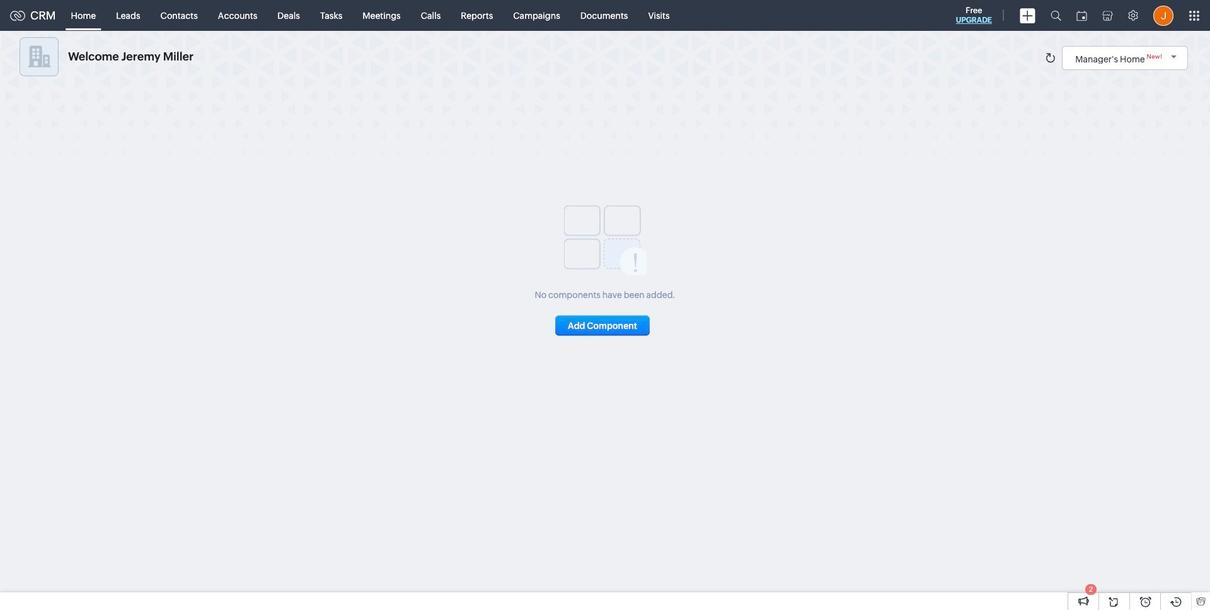 Task type: vqa. For each thing, say whether or not it's contained in the screenshot.
through
no



Task type: locate. For each thing, give the bounding box(es) containing it.
create menu image
[[1020, 8, 1036, 23]]

profile element
[[1146, 0, 1182, 31]]

profile image
[[1154, 5, 1174, 26]]

create menu element
[[1013, 0, 1044, 31]]

search image
[[1051, 10, 1062, 21]]



Task type: describe. For each thing, give the bounding box(es) containing it.
calendar image
[[1077, 10, 1088, 20]]

logo image
[[10, 10, 25, 20]]

search element
[[1044, 0, 1069, 31]]



